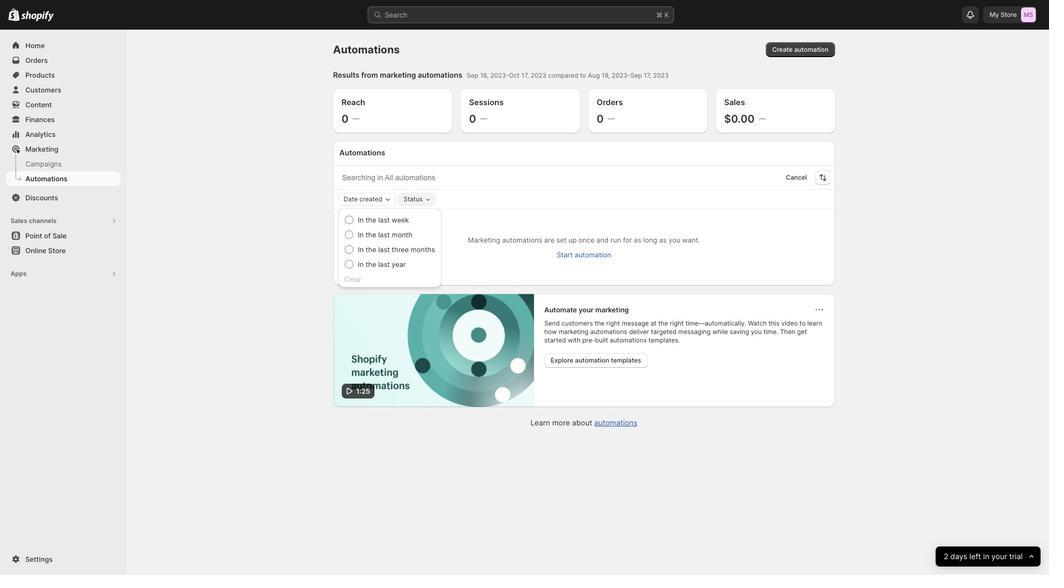 Task type: locate. For each thing, give the bounding box(es) containing it.
the left year
[[366, 260, 377, 269]]

in the last year
[[358, 260, 406, 269]]

the for in the last week
[[366, 216, 377, 224]]

targeted
[[651, 328, 677, 336]]

1 horizontal spatial store
[[1001, 11, 1018, 19]]

1 last from the top
[[378, 216, 390, 224]]

0 down 19,
[[597, 112, 604, 125]]

2 2023 from the left
[[654, 71, 669, 79]]

3 last from the top
[[378, 245, 390, 254]]

your inside dropdown button
[[992, 552, 1008, 561]]

you left want.
[[669, 236, 681, 244]]

automations down reach 0 —
[[340, 148, 385, 157]]

0 horizontal spatial sales
[[11, 217, 27, 225]]

orders for orders 0 —
[[597, 97, 623, 107]]

0 horizontal spatial your
[[579, 306, 594, 314]]

finances
[[25, 115, 55, 124]]

1 horizontal spatial sep
[[631, 71, 642, 79]]

online store button
[[0, 243, 127, 258]]

0 horizontal spatial 17,
[[522, 71, 529, 79]]

in
[[984, 552, 990, 561]]

1 vertical spatial to
[[800, 319, 806, 327]]

learn
[[808, 319, 823, 327]]

reach
[[342, 97, 366, 107]]

create automation link
[[766, 42, 835, 57]]

marketing for marketing automations are set up once and run for as long as you want.
[[468, 236, 501, 244]]

right up the targeted
[[670, 319, 684, 327]]

—
[[353, 114, 360, 123], [481, 114, 488, 123], [608, 114, 615, 123], [759, 114, 766, 123]]

marketing
[[380, 70, 416, 79], [596, 306, 629, 314], [559, 328, 589, 336]]

4 — from the left
[[759, 114, 766, 123]]

2 2023- from the left
[[612, 71, 631, 79]]

automate
[[545, 306, 577, 314]]

automations up the from
[[333, 43, 400, 56]]

1 — from the left
[[353, 114, 360, 123]]

last down in the last week
[[378, 230, 390, 239]]

sep right 19,
[[631, 71, 642, 79]]

— down 19,
[[608, 114, 615, 123]]

0 vertical spatial orders
[[25, 56, 48, 64]]

4 in from the top
[[358, 260, 364, 269]]

set
[[557, 236, 567, 244]]

marketing for from
[[380, 70, 416, 79]]

automations down campaigns in the left of the page
[[25, 174, 67, 183]]

video
[[782, 319, 798, 327]]

17, right oct
[[522, 71, 529, 79]]

in for in the last year
[[358, 260, 364, 269]]

0 inside reach 0 —
[[342, 112, 349, 125]]

0 horizontal spatial sep
[[467, 71, 479, 79]]

1 vertical spatial sales
[[11, 217, 27, 225]]

0 down reach
[[342, 112, 349, 125]]

2 in from the top
[[358, 230, 364, 239]]

1 vertical spatial automations
[[340, 148, 385, 157]]

messaging
[[679, 328, 711, 336]]

automation down pre-
[[575, 356, 610, 364]]

the for in the last three months
[[366, 245, 377, 254]]

0 for sessions 0 —
[[469, 112, 476, 125]]

date created button
[[339, 193, 395, 205]]

as
[[634, 236, 642, 244], [660, 236, 667, 244]]

1 horizontal spatial marketing
[[559, 328, 589, 336]]

the up in the last year
[[366, 245, 377, 254]]

orders down home
[[25, 56, 48, 64]]

automation inside 'link'
[[575, 356, 610, 364]]

1 horizontal spatial your
[[992, 552, 1008, 561]]

2 vertical spatial automation
[[575, 356, 610, 364]]

1 vertical spatial marketing
[[596, 306, 629, 314]]

the up in the last month
[[366, 216, 377, 224]]

1 vertical spatial automation
[[575, 251, 612, 259]]

— for orders 0 —
[[608, 114, 615, 123]]

0 horizontal spatial marketing
[[25, 145, 58, 153]]

1 vertical spatial marketing
[[468, 236, 501, 244]]

your right in
[[992, 552, 1008, 561]]

for
[[623, 236, 632, 244]]

you
[[669, 236, 681, 244], [751, 328, 762, 336]]

apps
[[11, 270, 27, 278]]

— for sales $0.00 —
[[759, 114, 766, 123]]

store for my store
[[1001, 11, 1018, 19]]

2 vertical spatial marketing
[[559, 328, 589, 336]]

saving
[[730, 328, 750, 336]]

0 horizontal spatial store
[[48, 246, 66, 255]]

time.
[[764, 328, 779, 336]]

1 vertical spatial your
[[992, 552, 1008, 561]]

sales inside sales $0.00 —
[[725, 97, 746, 107]]

— inside sales $0.00 —
[[759, 114, 766, 123]]

explore automation templates
[[551, 356, 642, 364]]

while
[[713, 328, 729, 336]]

store down sale
[[48, 246, 66, 255]]

0 horizontal spatial right
[[607, 319, 621, 327]]

in up in the last year
[[358, 245, 364, 254]]

month
[[392, 230, 413, 239]]

— inside reach 0 —
[[353, 114, 360, 123]]

— right $0.00
[[759, 114, 766, 123]]

point of sale link
[[6, 228, 121, 243]]

right up built at bottom
[[607, 319, 621, 327]]

point of sale button
[[0, 228, 127, 243]]

last for week
[[378, 216, 390, 224]]

2 — from the left
[[481, 114, 488, 123]]

automation right create
[[795, 45, 829, 53]]

2 horizontal spatial 0
[[597, 112, 604, 125]]

sales up point
[[11, 217, 27, 225]]

this
[[769, 319, 780, 327]]

0 vertical spatial sales
[[725, 97, 746, 107]]

started
[[545, 336, 566, 344]]

in down the date created
[[358, 216, 364, 224]]

0 horizontal spatial to
[[581, 71, 587, 79]]

3 in from the top
[[358, 245, 364, 254]]

sep
[[467, 71, 479, 79], [631, 71, 642, 79]]

marketing right the from
[[380, 70, 416, 79]]

17, right 19,
[[644, 71, 652, 79]]

last left year
[[378, 260, 390, 269]]

$0.00
[[725, 112, 755, 125]]

finances link
[[6, 112, 121, 127]]

customers link
[[6, 82, 121, 97]]

17,
[[522, 71, 529, 79], [644, 71, 652, 79]]

marketing
[[25, 145, 58, 153], [468, 236, 501, 244]]

0 vertical spatial your
[[579, 306, 594, 314]]

templates.
[[649, 336, 680, 344]]

analytics link
[[6, 127, 121, 142]]

the down in the last week
[[366, 230, 377, 239]]

in the last three months
[[358, 245, 435, 254]]

0 horizontal spatial 2023-
[[491, 71, 509, 79]]

with
[[568, 336, 581, 344]]

3 0 from the left
[[597, 112, 604, 125]]

orders 0 —
[[597, 97, 623, 125]]

1 vertical spatial store
[[48, 246, 66, 255]]

k
[[665, 11, 669, 19]]

0 horizontal spatial as
[[634, 236, 642, 244]]

2 last from the top
[[378, 230, 390, 239]]

last down in the last month
[[378, 245, 390, 254]]

1 0 from the left
[[342, 112, 349, 125]]

— down sessions
[[481, 114, 488, 123]]

orders for orders
[[25, 56, 48, 64]]

— inside "orders 0 —"
[[608, 114, 615, 123]]

aug
[[588, 71, 600, 79]]

automation for explore
[[575, 356, 610, 364]]

0 vertical spatial to
[[581, 71, 587, 79]]

of
[[44, 232, 51, 240]]

2 horizontal spatial marketing
[[596, 306, 629, 314]]

sales
[[725, 97, 746, 107], [11, 217, 27, 225]]

3 — from the left
[[608, 114, 615, 123]]

1 horizontal spatial orders
[[597, 97, 623, 107]]

1 horizontal spatial right
[[670, 319, 684, 327]]

in for in the last month
[[358, 230, 364, 239]]

1 horizontal spatial 2023-
[[612, 71, 631, 79]]

store right my
[[1001, 11, 1018, 19]]

2023- right 19,
[[612, 71, 631, 79]]

sales up $0.00
[[725, 97, 746, 107]]

— down reach
[[353, 114, 360, 123]]

⌘ k
[[657, 11, 669, 19]]

0 down sessions
[[469, 112, 476, 125]]

as right for
[[634, 236, 642, 244]]

0 horizontal spatial 2023
[[531, 71, 547, 79]]

customers
[[562, 319, 593, 327]]

last up in the last month
[[378, 216, 390, 224]]

0 vertical spatial automation
[[795, 45, 829, 53]]

2023- right 18,
[[491, 71, 509, 79]]

created
[[360, 195, 383, 203]]

1 17, from the left
[[522, 71, 529, 79]]

sep left 18,
[[467, 71, 479, 79]]

in
[[358, 216, 364, 224], [358, 230, 364, 239], [358, 245, 364, 254], [358, 260, 364, 269]]

1 vertical spatial orders
[[597, 97, 623, 107]]

as right long
[[660, 236, 667, 244]]

marketing up the message
[[596, 306, 629, 314]]

0 vertical spatial marketing
[[25, 145, 58, 153]]

the up the targeted
[[659, 319, 669, 327]]

1 in from the top
[[358, 216, 364, 224]]

last for three
[[378, 245, 390, 254]]

orders down 19,
[[597, 97, 623, 107]]

0 horizontal spatial marketing
[[380, 70, 416, 79]]

my store image
[[1022, 7, 1037, 22]]

4 last from the top
[[378, 260, 390, 269]]

get
[[798, 328, 808, 336]]

to left aug
[[581, 71, 587, 79]]

and
[[597, 236, 609, 244]]

1 vertical spatial you
[[751, 328, 762, 336]]

— inside the sessions 0 —
[[481, 114, 488, 123]]

— for sessions 0 —
[[481, 114, 488, 123]]

1 horizontal spatial as
[[660, 236, 667, 244]]

sale
[[53, 232, 67, 240]]

0 horizontal spatial 0
[[342, 112, 349, 125]]

0 inside the sessions 0 —
[[469, 112, 476, 125]]

1 horizontal spatial sales
[[725, 97, 746, 107]]

2023
[[531, 71, 547, 79], [654, 71, 669, 79]]

1 horizontal spatial to
[[800, 319, 806, 327]]

apps button
[[6, 266, 121, 281]]

up
[[569, 236, 577, 244]]

marketing up with
[[559, 328, 589, 336]]

sessions
[[469, 97, 504, 107]]

right
[[607, 319, 621, 327], [670, 319, 684, 327]]

0 horizontal spatial shopify image
[[8, 8, 20, 21]]

1 horizontal spatial 0
[[469, 112, 476, 125]]

home
[[25, 41, 45, 50]]

1 horizontal spatial 2023
[[654, 71, 669, 79]]

shopify image
[[8, 8, 20, 21], [21, 11, 54, 22]]

1 horizontal spatial 17,
[[644, 71, 652, 79]]

sales inside button
[[11, 217, 27, 225]]

time—automatically.
[[686, 319, 747, 327]]

week
[[392, 216, 409, 224]]

marketing for marketing
[[25, 145, 58, 153]]

once
[[579, 236, 595, 244]]

1 horizontal spatial you
[[751, 328, 762, 336]]

how
[[545, 328, 557, 336]]

built
[[595, 336, 608, 344]]

automations link
[[595, 418, 638, 427]]

you inside 'send customers the right message at the right time—automatically. watch this video to learn how marketing automations deliver targeted messaging while saving you time. then get started with pre-built automations templates.'
[[751, 328, 762, 336]]

automation
[[795, 45, 829, 53], [575, 251, 612, 259], [575, 356, 610, 364]]

cancel button
[[782, 171, 812, 184]]

0 vertical spatial store
[[1001, 11, 1018, 19]]

0 horizontal spatial orders
[[25, 56, 48, 64]]

0 vertical spatial automations
[[333, 43, 400, 56]]

to up get
[[800, 319, 806, 327]]

automation down once
[[575, 251, 612, 259]]

run
[[611, 236, 622, 244]]

point
[[25, 232, 42, 240]]

0 vertical spatial marketing
[[380, 70, 416, 79]]

1:25
[[357, 387, 370, 395]]

automations link
[[6, 171, 121, 186]]

in down in the last week
[[358, 230, 364, 239]]

18,
[[480, 71, 489, 79]]

0 inside "orders 0 —"
[[597, 112, 604, 125]]

your up customers
[[579, 306, 594, 314]]

2 as from the left
[[660, 236, 667, 244]]

discounts link
[[6, 190, 121, 205]]

1 horizontal spatial marketing
[[468, 236, 501, 244]]

in left year
[[358, 260, 364, 269]]

store inside online store link
[[48, 246, 66, 255]]

you down watch
[[751, 328, 762, 336]]

start automation link
[[551, 247, 618, 262]]

search
[[385, 11, 408, 19]]

explore automation templates link
[[545, 353, 648, 368]]

2 0 from the left
[[469, 112, 476, 125]]

0 vertical spatial you
[[669, 236, 681, 244]]



Task type: vqa. For each thing, say whether or not it's contained in the screenshot.


Task type: describe. For each thing, give the bounding box(es) containing it.
sales channels button
[[6, 214, 121, 228]]

sessions 0 —
[[469, 97, 504, 125]]

online store
[[25, 246, 66, 255]]

then
[[781, 328, 796, 336]]

home link
[[6, 38, 121, 53]]

days
[[951, 552, 968, 561]]

customers
[[25, 86, 61, 94]]

in for in the last week
[[358, 216, 364, 224]]

1 sep from the left
[[467, 71, 479, 79]]

the for in the last year
[[366, 260, 377, 269]]

products link
[[6, 68, 121, 82]]

about
[[572, 418, 593, 427]]

automation for create
[[795, 45, 829, 53]]

left
[[970, 552, 982, 561]]

templates
[[611, 356, 642, 364]]

2 vertical spatial automations
[[25, 174, 67, 183]]

marketing inside 'send customers the right message at the right time—automatically. watch this video to learn how marketing automations deliver targeted messaging while saving you time. then get started with pre-built automations templates.'
[[559, 328, 589, 336]]

create
[[773, 45, 793, 53]]

analytics
[[25, 130, 56, 138]]

campaigns link
[[6, 156, 121, 171]]

explore
[[551, 356, 574, 364]]

content link
[[6, 97, 121, 112]]

create automation
[[773, 45, 829, 53]]

send customers the right message at the right time—automatically. watch this video to learn how marketing automations deliver targeted messaging while saving you time. then get started with pre-built automations templates.
[[545, 319, 823, 344]]

are
[[545, 236, 555, 244]]

products
[[25, 71, 55, 79]]

in the last week
[[358, 216, 409, 224]]

2
[[944, 552, 949, 561]]

learn more about automations
[[531, 418, 638, 427]]

1 horizontal spatial shopify image
[[21, 11, 54, 22]]

want.
[[683, 236, 701, 244]]

2 days left in your trial button
[[936, 547, 1041, 567]]

marketing automations are set up once and run for as long as you want.
[[468, 236, 701, 244]]

the up built at bottom
[[595, 319, 605, 327]]

discounts
[[25, 193, 58, 202]]

Searching in All automations field
[[339, 171, 759, 184]]

sales channels
[[11, 217, 57, 225]]

point of sale
[[25, 232, 67, 240]]

at
[[651, 319, 657, 327]]

automations down deliver
[[610, 336, 647, 344]]

start automation
[[557, 251, 612, 259]]

the for in the last month
[[366, 230, 377, 239]]

compared
[[549, 71, 579, 79]]

status
[[404, 195, 423, 203]]

1:25 button
[[333, 294, 534, 407]]

marketing for your
[[596, 306, 629, 314]]

sales for channels
[[11, 217, 27, 225]]

settings link
[[6, 552, 121, 567]]

message
[[622, 319, 649, 327]]

content
[[25, 100, 52, 109]]

pre-
[[583, 336, 596, 344]]

channels
[[29, 217, 57, 225]]

1 2023- from the left
[[491, 71, 509, 79]]

in for in the last three months
[[358, 245, 364, 254]]

results from marketing automations sep 18, 2023-oct 17, 2023 compared to aug 19, 2023-sep 17, 2023
[[333, 70, 669, 79]]

results
[[333, 70, 360, 79]]

automations left 18,
[[418, 70, 463, 79]]

store for online store
[[48, 246, 66, 255]]

learn
[[531, 418, 551, 427]]

three
[[392, 245, 409, 254]]

online store link
[[6, 243, 121, 258]]

19,
[[602, 71, 611, 79]]

from
[[362, 70, 378, 79]]

to inside results from marketing automations sep 18, 2023-oct 17, 2023 compared to aug 19, 2023-sep 17, 2023
[[581, 71, 587, 79]]

sales for $0.00
[[725, 97, 746, 107]]

last for year
[[378, 260, 390, 269]]

automation for start
[[575, 251, 612, 259]]

automate your marketing
[[545, 306, 629, 314]]

— for reach 0 —
[[353, 114, 360, 123]]

long
[[644, 236, 658, 244]]

1 2023 from the left
[[531, 71, 547, 79]]

oct
[[509, 71, 520, 79]]

in the last month
[[358, 230, 413, 239]]

my
[[990, 11, 1000, 19]]

cancel
[[786, 173, 807, 181]]

2 17, from the left
[[644, 71, 652, 79]]

automations right about
[[595, 418, 638, 427]]

date
[[344, 195, 358, 203]]

automations up built at bottom
[[591, 328, 628, 336]]

trial
[[1010, 552, 1023, 561]]

marketing link
[[6, 142, 121, 156]]

to inside 'send customers the right message at the right time—automatically. watch this video to learn how marketing automations deliver targeted messaging while saving you time. then get started with pre-built automations templates.'
[[800, 319, 806, 327]]

months
[[411, 245, 435, 254]]

2 sep from the left
[[631, 71, 642, 79]]

deliver
[[630, 328, 650, 336]]

date created
[[344, 195, 383, 203]]

more
[[553, 418, 570, 427]]

⌘
[[657, 11, 663, 19]]

1 right from the left
[[607, 319, 621, 327]]

0 for orders 0 —
[[597, 112, 604, 125]]

0 for reach 0 —
[[342, 112, 349, 125]]

reach 0 —
[[342, 97, 366, 125]]

watch
[[749, 319, 767, 327]]

sales $0.00 —
[[725, 97, 766, 125]]

1 as from the left
[[634, 236, 642, 244]]

automations left are
[[503, 236, 543, 244]]

last for month
[[378, 230, 390, 239]]

year
[[392, 260, 406, 269]]

my store
[[990, 11, 1018, 19]]

2 right from the left
[[670, 319, 684, 327]]

send
[[545, 319, 560, 327]]

online
[[25, 246, 46, 255]]

0 horizontal spatial you
[[669, 236, 681, 244]]



